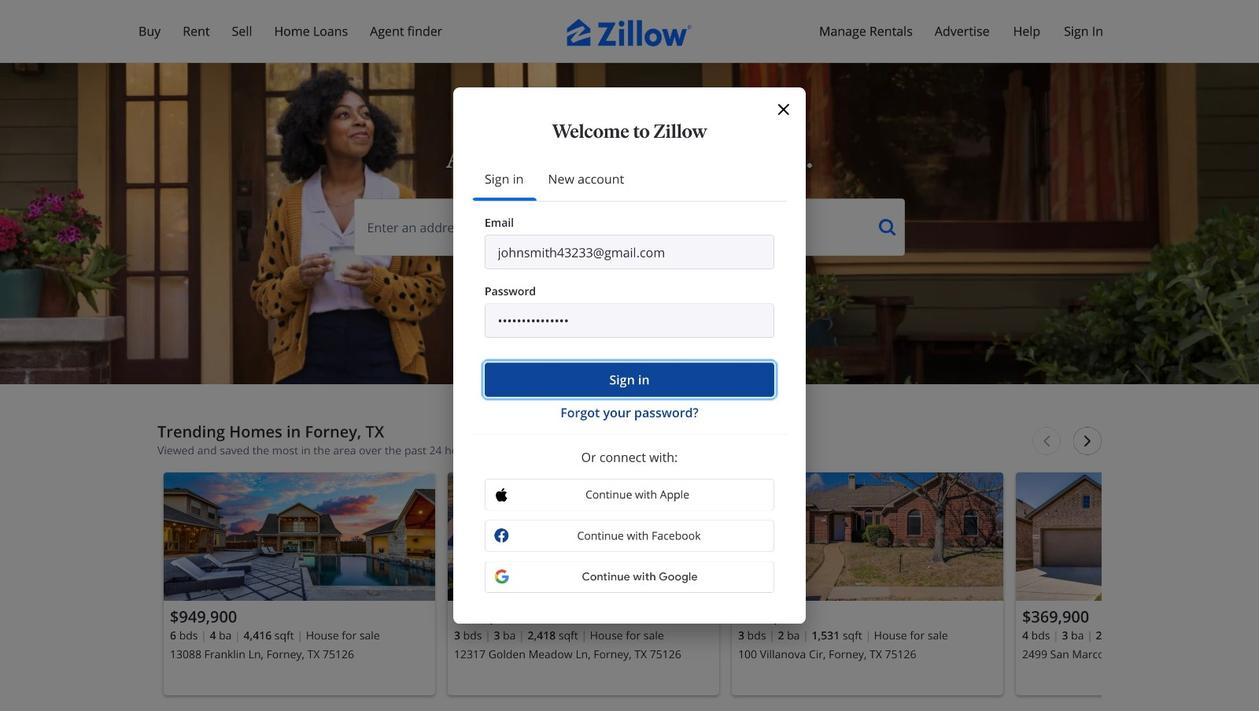 Task type: describe. For each thing, give the bounding box(es) containing it.
home recommendations carousel element
[[157, 422, 1260, 709]]

3 group from the left
[[732, 472, 1004, 695]]

Enter password password field
[[485, 304, 775, 338]]

13088 franklin ln, forney, tx 75126 element
[[164, 472, 435, 695]]

4 group from the left
[[1017, 472, 1260, 695]]

main navigation
[[0, 0, 1260, 63]]

2499 san marcos dr, forney, tx 75126 element
[[1017, 472, 1260, 695]]

Enter email email field
[[485, 235, 775, 269]]

100 villanova cir, forney, tx 75126 image
[[732, 472, 1004, 601]]

zillow logo image
[[567, 19, 693, 46]]



Task type: vqa. For each thing, say whether or not it's contained in the screenshot.
Authentication Tabs tab list
yes



Task type: locate. For each thing, give the bounding box(es) containing it.
12317 golden meadow ln, forney, tx 75126 element
[[448, 472, 720, 695]]

1 group from the left
[[164, 472, 435, 695]]

dialog
[[454, 87, 806, 624]]

group
[[164, 472, 435, 695], [448, 472, 720, 695], [732, 472, 1004, 695], [1017, 472, 1260, 695]]

13088 franklin ln, forney, tx 75126 image
[[164, 472, 435, 601]]

2 group from the left
[[448, 472, 720, 695]]

100 villanova cir, forney, tx 75126 element
[[732, 472, 1004, 695]]

None submit
[[485, 363, 775, 397]]

sign in actions group
[[485, 363, 775, 422]]

2499 san marcos dr, forney, tx 75126 image
[[1017, 472, 1260, 601]]

list
[[157, 466, 1260, 709]]

authentication tabs tab list
[[472, 157, 787, 201]]

12317 golden meadow ln, forney, tx 75126 image
[[448, 472, 720, 601]]



